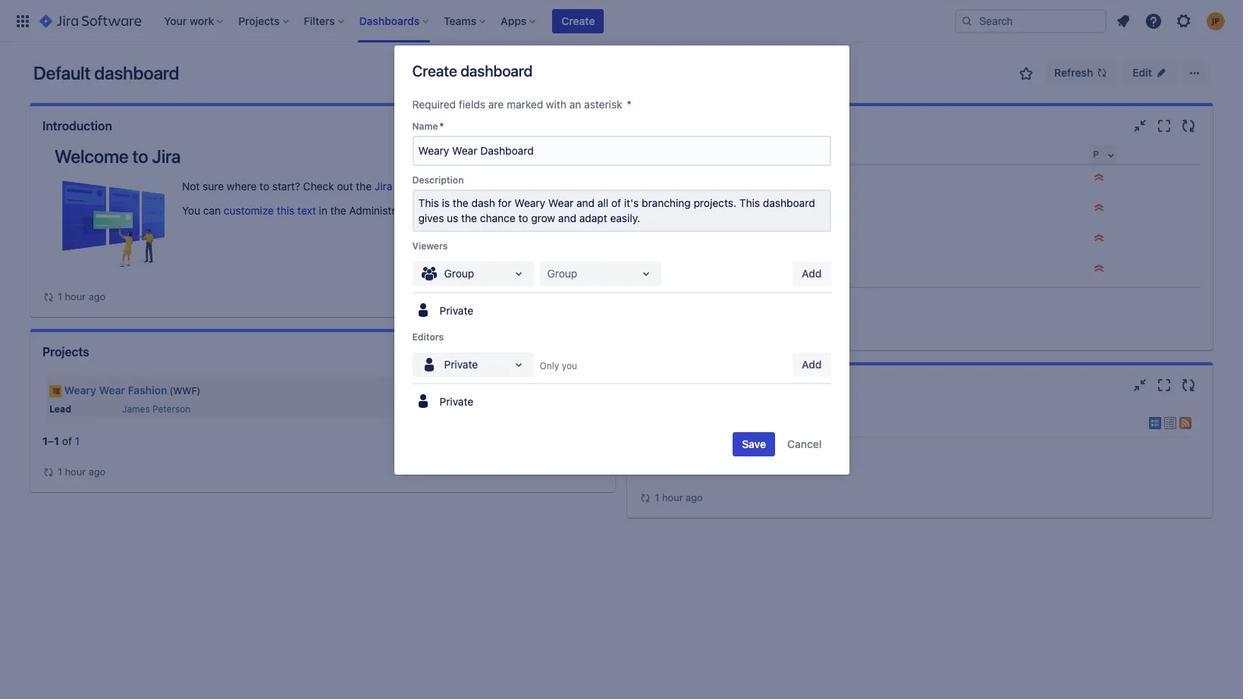 Task type: describe. For each thing, give the bounding box(es) containing it.
start?
[[272, 180, 300, 193]]

no activity was found
[[653, 445, 752, 457]]

(wwf)
[[170, 385, 201, 396]]

1 hour ago for projects
[[58, 466, 106, 478]]

projects
[[42, 345, 89, 359]]

p
[[1094, 149, 1099, 160]]

1 – 4 of 4
[[645, 293, 686, 306]]

ago for activity streams
[[686, 492, 703, 504]]

required fields are marked with an asterisk *
[[412, 98, 632, 111]]

customize this text link
[[224, 204, 316, 217]]

of for 1
[[62, 435, 72, 448]]

dashboard for create dashboard
[[461, 62, 533, 80]]

– for 1
[[48, 435, 54, 448]]

james
[[122, 404, 150, 415]]

private for group
[[440, 305, 474, 318]]

1 vertical spatial the
[[330, 204, 346, 217]]

wwf- for 2
[[663, 203, 695, 215]]

2 open image from the left
[[637, 265, 655, 283]]

hour for introduction
[[65, 291, 86, 303]]

activity streams region
[[640, 405, 1201, 506]]

0 vertical spatial jira
[[152, 146, 181, 167]]

activity streams
[[640, 378, 733, 392]]

in
[[319, 204, 328, 217]]

welcome
[[55, 146, 129, 167]]

an
[[570, 98, 581, 111]]

viewers
[[412, 240, 448, 252]]

primary element
[[9, 0, 955, 42]]

ago for projects
[[89, 466, 106, 478]]

peterson
[[153, 404, 191, 415]]

5
[[695, 263, 701, 276]]

1 horizontal spatial *
[[627, 98, 632, 111]]

private for private
[[440, 396, 474, 409]]

where
[[227, 180, 257, 193]]

marked
[[507, 98, 543, 111]]

minimize assigned to me image
[[1131, 117, 1149, 135]]

refresh button
[[1046, 61, 1118, 85]]

task image
[[645, 264, 657, 276]]

create for create
[[562, 14, 595, 27]]

Search field
[[955, 9, 1107, 33]]

0 vertical spatial the
[[356, 180, 372, 193]]

name
[[412, 121, 438, 132]]

hour for projects
[[65, 466, 86, 478]]

minimize activity streams image
[[1131, 376, 1149, 394]]

out
[[337, 180, 353, 193]]

text
[[298, 204, 316, 217]]

task image
[[645, 203, 657, 215]]

1 inside assigned to me region
[[645, 293, 651, 306]]

add for group
[[802, 267, 822, 280]]

search image
[[961, 15, 973, 27]]

administration
[[349, 204, 420, 217]]

jira 101 guide link
[[375, 180, 442, 193]]

– for 4
[[651, 293, 657, 306]]

sure
[[203, 180, 224, 193]]

1 group from the left
[[444, 267, 474, 280]]

introduction
[[42, 119, 112, 133]]

not sure where to start? check out the jira 101 guide and atlassian training course .
[[182, 180, 589, 193]]

2 highest image from the top
[[1094, 232, 1106, 244]]

refresh
[[1055, 66, 1094, 79]]

edit icon image
[[1156, 67, 1168, 79]]

2
[[695, 203, 701, 215]]

no
[[653, 445, 666, 457]]

1 hour ago for introduction
[[58, 291, 106, 303]]

projects region
[[42, 371, 604, 480]]

create dashboard
[[412, 62, 533, 80]]

atlassian
[[466, 180, 510, 193]]

you
[[182, 204, 200, 217]]

1 link
[[75, 435, 80, 448]]

.
[[586, 180, 589, 193]]

weary
[[64, 384, 96, 396]]

only you
[[540, 360, 577, 372]]

open image
[[509, 356, 528, 374]]

save
[[742, 438, 766, 451]]

1 highest image from the top
[[1094, 171, 1106, 184]]

an arrow curved in a circular way on the button that refreshes the dashboard image for projects
[[42, 466, 55, 479]]

you can customize this text in the administration section.
[[182, 204, 462, 217]]

check
[[303, 180, 334, 193]]

guide
[[414, 180, 442, 193]]

required
[[412, 98, 456, 111]]

Description text field
[[412, 190, 831, 232]]

create banner
[[0, 0, 1244, 42]]

james peterson link
[[122, 404, 191, 415]]

your company jira
[[649, 414, 785, 432]]

asterisk
[[584, 98, 623, 111]]

with
[[546, 98, 567, 111]]

fields
[[459, 98, 486, 111]]

not
[[182, 180, 200, 193]]

weary wear fashion (wwf)
[[64, 384, 201, 396]]

product
[[707, 203, 746, 215]]

hour for activity streams
[[662, 492, 683, 504]]

1 vertical spatial jira
[[375, 180, 392, 193]]

1 inside activity streams region
[[655, 492, 660, 504]]

atlassian training course link
[[466, 180, 586, 193]]



Task type: locate. For each thing, give the bounding box(es) containing it.
ago inside activity streams region
[[686, 492, 703, 504]]

group
[[444, 267, 474, 280], [547, 267, 578, 280]]

0 vertical spatial of
[[667, 293, 677, 306]]

wwf- for 5
[[663, 263, 695, 276]]

0 horizontal spatial open image
[[509, 265, 528, 283]]

of down wwf-5 link
[[667, 293, 677, 306]]

0 horizontal spatial create
[[412, 62, 457, 80]]

add button
[[793, 262, 831, 286], [793, 353, 831, 377]]

to right 'welcome'
[[132, 146, 148, 167]]

2 add from the top
[[802, 358, 822, 371]]

2 vertical spatial hour
[[662, 492, 683, 504]]

are
[[488, 98, 504, 111]]

private down editors on the top left of the page
[[440, 396, 474, 409]]

highest image
[[1094, 202, 1106, 214], [1094, 232, 1106, 244]]

101
[[395, 180, 412, 193]]

1 horizontal spatial dashboard
[[461, 62, 533, 80]]

2 vertical spatial an arrow curved in a circular way on the button that refreshes the dashboard image
[[640, 493, 652, 505]]

0 horizontal spatial of
[[62, 435, 72, 448]]

1 horizontal spatial 4
[[680, 293, 686, 306]]

to left 'start?'
[[260, 180, 269, 193]]

0 horizontal spatial *
[[440, 121, 444, 132]]

1 highest image from the top
[[1094, 202, 1106, 214]]

introduction region
[[42, 146, 604, 305]]

1 4 from the left
[[657, 293, 664, 306]]

1
[[58, 291, 62, 303], [645, 293, 651, 306], [42, 435, 48, 448], [54, 435, 59, 448], [75, 435, 80, 448], [58, 466, 62, 478], [655, 492, 660, 504]]

0 vertical spatial create
[[562, 14, 595, 27]]

customize
[[224, 204, 274, 217]]

your
[[649, 414, 680, 432]]

0 vertical spatial to
[[132, 146, 148, 167]]

0 vertical spatial private
[[440, 305, 474, 318]]

wwf- right task image
[[663, 263, 695, 276]]

star default dashboard image
[[1018, 64, 1036, 83]]

– down task image
[[651, 293, 657, 306]]

welcome to jira
[[55, 146, 181, 167]]

streams
[[686, 378, 733, 392]]

1 dashboard from the left
[[94, 62, 179, 83]]

0 vertical spatial add
[[802, 267, 822, 280]]

hour inside activity streams region
[[662, 492, 683, 504]]

an arrow curved in a circular way on the button that refreshes the dashboard image inside introduction region
[[42, 291, 55, 303]]

0 horizontal spatial the
[[330, 204, 346, 217]]

jira software image
[[39, 12, 141, 30], [39, 12, 141, 30]]

0 vertical spatial ago
[[89, 291, 106, 303]]

0 horizontal spatial 4
[[657, 293, 664, 306]]

1 add button from the top
[[793, 262, 831, 286]]

add for private
[[802, 358, 822, 371]]

0 vertical spatial wwf-
[[663, 203, 695, 215]]

4 down task image
[[657, 293, 664, 306]]

1 horizontal spatial group
[[547, 267, 578, 280]]

dashboard for default dashboard
[[94, 62, 179, 83]]

private
[[440, 305, 474, 318], [444, 358, 478, 371], [440, 396, 474, 409]]

listing
[[749, 203, 781, 215]]

create
[[562, 14, 595, 27], [412, 62, 457, 80]]

2 vertical spatial 1 hour ago
[[655, 492, 703, 504]]

ago
[[89, 291, 106, 303], [89, 466, 106, 478], [686, 492, 703, 504]]

1 vertical spatial create
[[412, 62, 457, 80]]

default
[[33, 62, 90, 83]]

1 vertical spatial ago
[[89, 466, 106, 478]]

1 horizontal spatial –
[[651, 293, 657, 306]]

1 horizontal spatial of
[[667, 293, 677, 306]]

1 open image from the left
[[509, 265, 528, 283]]

1 vertical spatial –
[[48, 435, 54, 448]]

of for 4
[[667, 293, 677, 306]]

of left "1" link
[[62, 435, 72, 448]]

1 vertical spatial an arrow curved in a circular way on the button that refreshes the dashboard image
[[42, 466, 55, 479]]

0 vertical spatial –
[[651, 293, 657, 306]]

fashion
[[128, 384, 167, 396]]

ago inside introduction region
[[89, 291, 106, 303]]

0 horizontal spatial dashboard
[[94, 62, 179, 83]]

of inside assigned to me region
[[667, 293, 677, 306]]

1 add from the top
[[802, 267, 822, 280]]

create for create dashboard
[[412, 62, 457, 80]]

maximize assigned to me image
[[1156, 117, 1174, 135]]

dashboard up are
[[461, 62, 533, 80]]

dashboard right default
[[94, 62, 179, 83]]

1 hour ago for activity streams
[[655, 492, 703, 504]]

1 vertical spatial to
[[260, 180, 269, 193]]

company
[[684, 414, 750, 432]]

add
[[802, 267, 822, 280], [802, 358, 822, 371]]

name *
[[412, 121, 444, 132]]

1 vertical spatial add
[[802, 358, 822, 371]]

dashboard
[[94, 62, 179, 83], [461, 62, 533, 80]]

training
[[513, 180, 550, 193]]

2 4 from the left
[[680, 293, 686, 306]]

weary wear fashion link
[[64, 384, 167, 396]]

description
[[412, 174, 464, 186]]

4
[[657, 293, 664, 306], [680, 293, 686, 306]]

assigned to me region
[[640, 146, 1201, 338]]

2 dashboard from the left
[[461, 62, 533, 80]]

create inside button
[[562, 14, 595, 27]]

1 hour ago down activity
[[655, 492, 703, 504]]

refresh image
[[1097, 67, 1109, 79]]

editors
[[412, 332, 444, 343]]

1 inside introduction region
[[58, 291, 62, 303]]

– inside assigned to me region
[[651, 293, 657, 306]]

default dashboard
[[33, 62, 179, 83]]

this
[[277, 204, 295, 217]]

1 horizontal spatial create
[[562, 14, 595, 27]]

* right asterisk
[[627, 98, 632, 111]]

private right editors text box
[[444, 358, 478, 371]]

ago inside projects region
[[89, 466, 106, 478]]

1 vertical spatial hour
[[65, 466, 86, 478]]

wwf-2 product listing design silos
[[663, 203, 845, 215]]

1 vertical spatial of
[[62, 435, 72, 448]]

the right in
[[330, 204, 346, 217]]

wwf-
[[663, 203, 695, 215], [663, 263, 695, 276]]

–
[[651, 293, 657, 306], [48, 435, 54, 448]]

jira
[[152, 146, 181, 167], [375, 180, 392, 193]]

0 horizontal spatial group
[[444, 267, 474, 280]]

None text field
[[547, 266, 550, 281]]

save button
[[733, 432, 775, 457]]

wwf-5 link
[[663, 263, 701, 276]]

an arrow curved in a circular way on the button that refreshes the dashboard image for activity streams
[[640, 493, 652, 505]]

1 horizontal spatial jira
[[375, 180, 392, 193]]

*
[[627, 98, 632, 111], [440, 121, 444, 132]]

1 vertical spatial 1 hour ago
[[58, 466, 106, 478]]

1 hour ago inside introduction region
[[58, 291, 106, 303]]

section.
[[423, 204, 462, 217]]

2 vertical spatial ago
[[686, 492, 703, 504]]

0 horizontal spatial to
[[132, 146, 148, 167]]

1 horizontal spatial open image
[[637, 265, 655, 283]]

design
[[784, 203, 818, 215]]

refresh activity streams image
[[1180, 376, 1198, 394]]

of inside projects region
[[62, 435, 72, 448]]

Editors text field
[[420, 357, 423, 373]]

maximize activity streams image
[[1156, 376, 1174, 394]]

an arrow curved in a circular way on the button that refreshes the dashboard image inside projects region
[[42, 466, 55, 479]]

open image
[[509, 265, 528, 283], [637, 265, 655, 283]]

product listing design silos link
[[707, 203, 845, 215]]

1 vertical spatial *
[[440, 121, 444, 132]]

2 vertical spatial private
[[440, 396, 474, 409]]

and
[[445, 180, 463, 193]]

ago for introduction
[[89, 291, 106, 303]]

hour
[[65, 291, 86, 303], [65, 466, 86, 478], [662, 492, 683, 504]]

an arrow curved in a circular way on the button that refreshes the dashboard image
[[42, 291, 55, 303], [42, 466, 55, 479], [640, 493, 652, 505]]

of
[[667, 293, 677, 306], [62, 435, 72, 448]]

create button
[[553, 9, 604, 33]]

0 vertical spatial highest image
[[1094, 171, 1106, 184]]

was
[[705, 445, 723, 457]]

2 wwf- from the top
[[663, 263, 695, 276]]

1 vertical spatial highest image
[[1094, 232, 1106, 244]]

1 vertical spatial highest image
[[1094, 263, 1106, 275]]

0 vertical spatial highest image
[[1094, 202, 1106, 214]]

0 vertical spatial 1 hour ago
[[58, 291, 106, 303]]

cancel
[[788, 438, 822, 451]]

1 wwf- from the top
[[663, 203, 695, 215]]

1 vertical spatial private
[[444, 358, 478, 371]]

edit link
[[1124, 61, 1177, 85]]

1 horizontal spatial to
[[260, 180, 269, 193]]

2 add button from the top
[[793, 353, 831, 377]]

highest image
[[1094, 171, 1106, 184], [1094, 263, 1106, 275]]

2 highest image from the top
[[1094, 263, 1106, 275]]

hour down activity
[[662, 492, 683, 504]]

1 hour ago inside projects region
[[58, 466, 106, 478]]

2 group from the left
[[547, 267, 578, 280]]

1 vertical spatial add button
[[793, 353, 831, 377]]

– inside projects region
[[48, 435, 54, 448]]

hour up projects
[[65, 291, 86, 303]]

0 vertical spatial add button
[[793, 262, 831, 286]]

1 vertical spatial wwf-
[[663, 263, 695, 276]]

0 vertical spatial an arrow curved in a circular way on the button that refreshes the dashboard image
[[42, 291, 55, 303]]

jira
[[753, 414, 785, 432]]

refresh assigned to me image
[[1180, 117, 1198, 135]]

add button for group
[[793, 262, 831, 286]]

wear
[[99, 384, 125, 396]]

None field
[[414, 137, 830, 165]]

0 vertical spatial hour
[[65, 291, 86, 303]]

cancel button
[[778, 432, 831, 457]]

can
[[203, 204, 221, 217]]

1 – 1 of 1
[[42, 435, 80, 448]]

private up editors on the top left of the page
[[440, 305, 474, 318]]

1 hour ago
[[58, 291, 106, 303], [58, 466, 106, 478], [655, 492, 703, 504]]

0 horizontal spatial –
[[48, 435, 54, 448]]

– left "1" link
[[48, 435, 54, 448]]

to
[[132, 146, 148, 167], [260, 180, 269, 193]]

0 vertical spatial *
[[627, 98, 632, 111]]

0 horizontal spatial jira
[[152, 146, 181, 167]]

1 hour ago down "1" link
[[58, 466, 106, 478]]

edit
[[1133, 66, 1152, 79]]

lead
[[49, 404, 71, 415]]

* right the name
[[440, 121, 444, 132]]

an arrow curved in a circular way on the button that refreshes the dashboard image for introduction
[[42, 291, 55, 303]]

silos
[[821, 203, 845, 215]]

add button for private
[[793, 353, 831, 377]]

activity
[[669, 445, 702, 457]]

an arrow curved in a circular way on the button that refreshes the dashboard image inside activity streams region
[[640, 493, 652, 505]]

found
[[725, 445, 752, 457]]

only
[[540, 360, 559, 372]]

wwf-2 link
[[663, 203, 701, 215]]

james peterson
[[122, 404, 191, 415]]

hour inside projects region
[[65, 466, 86, 478]]

hour down "1" link
[[65, 466, 86, 478]]

course
[[552, 180, 586, 193]]

1 hour ago up projects
[[58, 291, 106, 303]]

hour inside introduction region
[[65, 291, 86, 303]]

1 hour ago inside activity streams region
[[655, 492, 703, 504]]

the right out
[[356, 180, 372, 193]]

1 horizontal spatial the
[[356, 180, 372, 193]]

wwf- right task icon
[[663, 203, 695, 215]]

wwf-5
[[663, 263, 701, 276]]

activity
[[640, 378, 683, 392]]

you
[[562, 360, 577, 372]]

4 down wwf-5 link
[[680, 293, 686, 306]]



Task type: vqa. For each thing, say whether or not it's contained in the screenshot.
atlassian
yes



